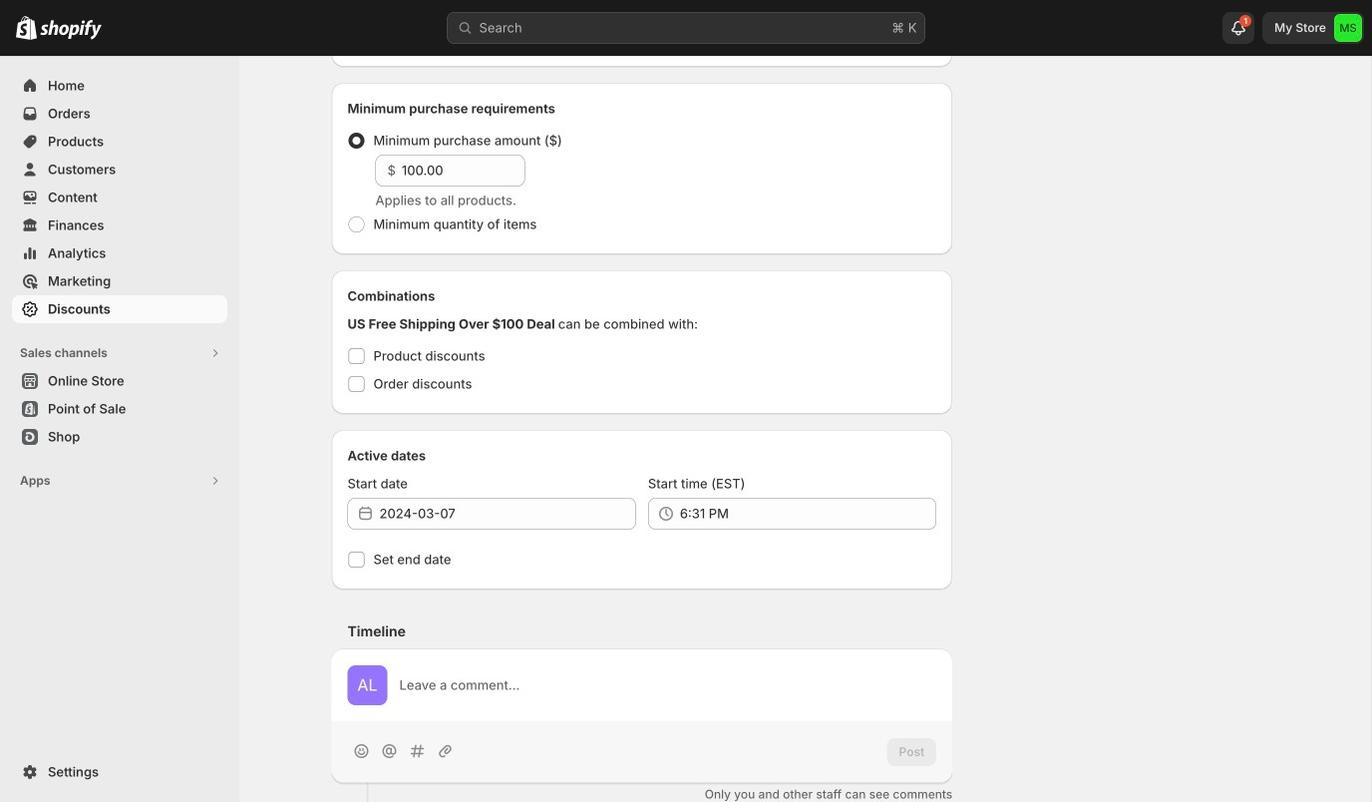 Task type: vqa. For each thing, say whether or not it's contained in the screenshot.
Search countries TEXT FIELD
no



Task type: describe. For each thing, give the bounding box(es) containing it.
1 horizontal spatial shopify image
[[40, 20, 102, 40]]

0.00 text field
[[402, 155, 525, 187]]

YYYY-MM-DD text field
[[380, 498, 636, 530]]

avatar with initials a l image
[[348, 665, 388, 705]]

Enter time text field
[[680, 498, 937, 530]]



Task type: locate. For each thing, give the bounding box(es) containing it.
shopify image
[[16, 16, 37, 40], [40, 20, 102, 40]]

0 horizontal spatial shopify image
[[16, 16, 37, 40]]

my store image
[[1335, 14, 1363, 42]]

Leave a comment... text field
[[400, 675, 937, 695]]



